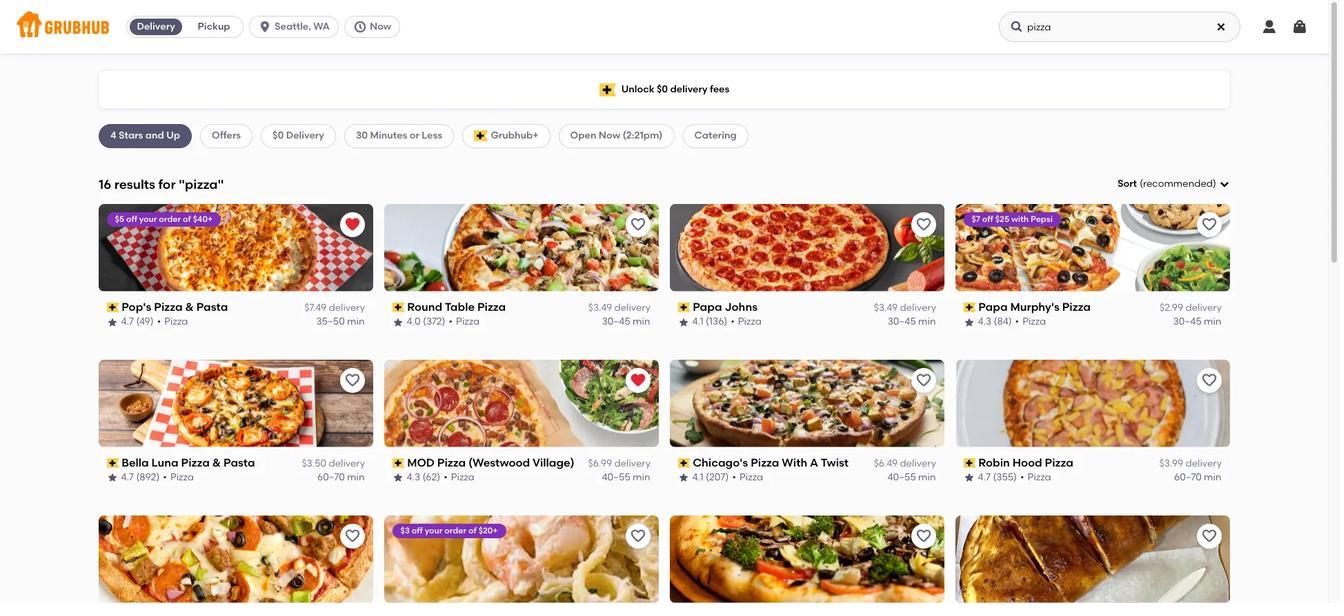 Task type: describe. For each thing, give the bounding box(es) containing it.
0 vertical spatial pasta
[[197, 301, 228, 314]]

• pizza for bella luna pizza & pasta
[[163, 472, 194, 484]]

1 vertical spatial $0
[[273, 130, 284, 142]]

• for chicago's pizza with a twist
[[733, 472, 737, 484]]

(892)
[[137, 472, 160, 484]]

hood
[[1013, 457, 1043, 470]]

$3.99
[[1160, 458, 1184, 470]]

pizza down pop's pizza & pasta
[[165, 316, 188, 328]]

30–45 for round table pizza
[[603, 316, 631, 328]]

4.7 for pop's pizza & pasta
[[121, 316, 134, 328]]

pop's
[[122, 301, 152, 314]]

open now (2:21pm)
[[571, 130, 663, 142]]

min for mod pizza (westwood village)
[[633, 472, 651, 484]]

up
[[166, 130, 180, 142]]

4.7 for bella luna pizza & pasta
[[121, 472, 134, 484]]

star icon image for papa johns
[[679, 317, 690, 328]]

40–55 for mod pizza (westwood village)
[[603, 472, 631, 484]]

stars
[[119, 130, 143, 142]]

papa murphy's pizza logo image
[[956, 204, 1231, 292]]

delivery button
[[127, 16, 185, 38]]

order for $20+
[[445, 526, 467, 536]]

save this restaurant button for 'pizza mart kent (military rd.) logo'
[[1198, 524, 1222, 549]]

crown pizza logo image
[[99, 516, 373, 604]]

• pizza for papa johns
[[732, 316, 762, 328]]

robin hood pizza logo image
[[956, 360, 1231, 448]]

seattle,
[[275, 21, 311, 32]]

$40+
[[193, 215, 213, 224]]

luna
[[152, 457, 179, 470]]

of for $20+
[[469, 526, 477, 536]]

pizza down bella luna pizza & pasta
[[171, 472, 194, 484]]

(62)
[[423, 472, 441, 484]]

star icon image for chicago's pizza with a twist
[[679, 473, 690, 484]]

60–70 min for bella luna pizza & pasta
[[318, 472, 365, 484]]

pepsi
[[1032, 215, 1054, 224]]

subscription pass image for pop's pizza & pasta
[[107, 303, 119, 313]]

4.3 (62)
[[407, 472, 441, 484]]

sort
[[1118, 178, 1138, 190]]

for
[[158, 176, 176, 192]]

$3 off your order of $20+
[[401, 526, 498, 536]]

bella luna pizza & pasta
[[122, 457, 256, 470]]

30–45 min for papa johns
[[888, 316, 937, 328]]

mod pizza (westwood village) logo image
[[384, 360, 659, 448]]

bella luna pizza & pasta logo image
[[99, 360, 373, 448]]

save this restaurant button for crown pizza logo
[[340, 524, 365, 549]]

• pizza for pop's pizza & pasta
[[158, 316, 188, 328]]

• for bella luna pizza & pasta
[[163, 472, 167, 484]]

0 horizontal spatial saved restaurant button
[[340, 212, 365, 237]]

save this restaurant button for zeeks pizza white center logo at the bottom right of the page
[[912, 524, 937, 549]]

minutes
[[370, 130, 408, 142]]

4.1 (136)
[[693, 316, 728, 328]]

and
[[145, 130, 164, 142]]

less
[[422, 130, 443, 142]]

pop's pizza & pasta logo image
[[99, 204, 373, 292]]

$0 delivery
[[273, 130, 324, 142]]

• pizza for mod pizza (westwood village)
[[444, 472, 475, 484]]

save this restaurant image for zeeks pizza white center logo at the bottom right of the page
[[916, 528, 933, 545]]

off for papa murphy's pizza
[[983, 215, 994, 224]]

(84)
[[995, 316, 1013, 328]]

4.7 (355)
[[979, 472, 1018, 484]]

unlock
[[622, 83, 655, 95]]

grubhub plus flag logo image for unlock $0 delivery fees
[[600, 83, 616, 96]]

(49)
[[137, 316, 154, 328]]

30–45 for papa johns
[[888, 316, 917, 328]]

catering
[[695, 130, 737, 142]]

35–50 min
[[317, 316, 365, 328]]

subscription pass image for chicago's pizza with a twist
[[679, 459, 691, 469]]

subscription pass image for round table pizza
[[393, 303, 405, 313]]

• pizza for papa murphy's pizza
[[1016, 316, 1047, 328]]

16
[[99, 176, 111, 192]]

$3.49 for papa johns
[[874, 302, 898, 314]]

off for pop's pizza & pasta
[[127, 215, 138, 224]]

60–70 for robin hood pizza
[[1175, 472, 1203, 484]]

• for pop's pizza & pasta
[[158, 316, 161, 328]]

pizza right (62)
[[452, 472, 475, 484]]

1 horizontal spatial off
[[412, 526, 423, 536]]

min for chicago's pizza with a twist
[[919, 472, 937, 484]]

save this restaurant image for the papa johns logo
[[916, 217, 933, 233]]

svg image inside field
[[1220, 179, 1231, 190]]

$6.99
[[588, 458, 612, 470]]

40–55 min for chicago's pizza with a twist
[[888, 472, 937, 484]]

(
[[1140, 178, 1144, 190]]

$7 off $25 with pepsi
[[973, 215, 1054, 224]]

0 vertical spatial &
[[186, 301, 194, 314]]

$3.50 delivery
[[302, 458, 365, 470]]

delivery inside button
[[137, 21, 175, 32]]

4.3 (84)
[[979, 316, 1013, 328]]

open
[[571, 130, 597, 142]]

16 results for "pizza"
[[99, 176, 224, 192]]

pizza down johns
[[739, 316, 762, 328]]

0 horizontal spatial saved restaurant image
[[344, 217, 361, 233]]

• pizza for chicago's pizza with a twist
[[733, 472, 764, 484]]

chicago's pizza with a twist logo image
[[670, 360, 945, 448]]

Search for food, convenience, alcohol... search field
[[1000, 12, 1241, 42]]

save this restaurant image for chicago's pizza with a twist logo
[[916, 373, 933, 389]]

papa johns logo image
[[670, 204, 945, 292]]

chicago's
[[694, 457, 749, 470]]

$5
[[115, 215, 125, 224]]

main navigation navigation
[[0, 0, 1329, 54]]

star icon image for papa murphy's pizza
[[964, 317, 975, 328]]

1 vertical spatial pasta
[[224, 457, 256, 470]]

a
[[811, 457, 819, 470]]

1 save this restaurant image from the top
[[1202, 217, 1218, 233]]

(136)
[[707, 316, 728, 328]]

village)
[[533, 457, 575, 470]]

pickup
[[198, 21, 230, 32]]

"pizza"
[[179, 176, 224, 192]]

save this restaurant image for crown pizza logo
[[344, 528, 361, 545]]

mod pizza (westwood village)
[[408, 457, 575, 470]]

$5 off your order of $40+
[[115, 215, 213, 224]]

$2.99 delivery
[[1160, 302, 1222, 314]]

wa
[[314, 21, 330, 32]]

save this restaurant button for chicago's pizza with a twist logo
[[912, 368, 937, 393]]

min for papa murphy's pizza
[[1205, 316, 1222, 328]]

$6.49
[[874, 458, 898, 470]]

subscription pass image for papa murphy's pizza
[[964, 303, 977, 313]]

papa murphy's pizza
[[979, 301, 1092, 314]]

4
[[110, 130, 116, 142]]

pop's pizza & pasta
[[122, 301, 228, 314]]

4.1 (207)
[[693, 472, 730, 484]]

delivery for papa murphy's pizza
[[1186, 302, 1222, 314]]

round
[[408, 301, 443, 314]]

subscription pass image for papa johns
[[679, 303, 691, 313]]

save this restaurant button for bella luna pizza & pasta logo on the left bottom
[[340, 368, 365, 393]]

(372)
[[424, 316, 446, 328]]

$20+
[[479, 526, 498, 536]]

min for papa johns
[[919, 316, 937, 328]]

sort ( recommended )
[[1118, 178, 1217, 190]]

(westwood
[[469, 457, 531, 470]]

30 minutes or less
[[356, 130, 443, 142]]

pizza down papa murphy's pizza
[[1023, 316, 1047, 328]]

save this restaurant button for robin hood pizza logo
[[1198, 368, 1222, 393]]

grubhub plus flag logo image for grubhub+
[[474, 131, 488, 142]]

recommended
[[1144, 178, 1214, 190]]

robin
[[979, 457, 1011, 470]]

$6.99 delivery
[[588, 458, 651, 470]]

grubhub+
[[491, 130, 539, 142]]

pizza right table
[[478, 301, 506, 314]]

pizza up (62)
[[438, 457, 466, 470]]

$7.49 delivery
[[305, 302, 365, 314]]

min for robin hood pizza
[[1205, 472, 1222, 484]]

mod
[[408, 457, 435, 470]]

4.0
[[407, 316, 421, 328]]

save this restaurant image for 'pizza mart kent (military rd.) logo'
[[1202, 528, 1218, 545]]

fees
[[710, 83, 730, 95]]

murphy's
[[1011, 301, 1061, 314]]



Task type: locate. For each thing, give the bounding box(es) containing it.
& right luna
[[213, 457, 221, 470]]

0 horizontal spatial of
[[183, 215, 191, 224]]

1 vertical spatial order
[[445, 526, 467, 536]]

min
[[348, 316, 365, 328], [633, 316, 651, 328], [919, 316, 937, 328], [1205, 316, 1222, 328], [348, 472, 365, 484], [633, 472, 651, 484], [919, 472, 937, 484], [1205, 472, 1222, 484]]

4.1 for papa johns
[[693, 316, 704, 328]]

delivery for papa johns
[[900, 302, 937, 314]]

4.3 for mod pizza (westwood village)
[[407, 472, 421, 484]]

0 horizontal spatial papa
[[694, 301, 723, 314]]

30–45 min for round table pizza
[[603, 316, 651, 328]]

save this restaurant button for the "round table pizza logo"
[[626, 212, 651, 237]]

min down $3.99 delivery
[[1205, 472, 1222, 484]]

$3.49 delivery for papa johns
[[874, 302, 937, 314]]

2 save this restaurant image from the top
[[1202, 373, 1218, 389]]

seattle, wa button
[[249, 16, 344, 38]]

off right $7
[[983, 215, 994, 224]]

2 40–55 min from the left
[[888, 472, 937, 484]]

pizza down hood on the bottom right of the page
[[1029, 472, 1052, 484]]

• for mod pizza (westwood village)
[[444, 472, 448, 484]]

1 vertical spatial your
[[425, 526, 443, 536]]

$3.49 delivery
[[589, 302, 651, 314], [874, 302, 937, 314]]

40–55 min
[[603, 472, 651, 484], [888, 472, 937, 484]]

4 stars and up
[[110, 130, 180, 142]]

off right $5
[[127, 215, 138, 224]]

3 30–45 from the left
[[1174, 316, 1203, 328]]

svg image
[[353, 20, 367, 34], [1216, 21, 1227, 32]]

1 vertical spatial delivery
[[286, 130, 324, 142]]

• pizza for round table pizza
[[449, 316, 480, 328]]

or
[[410, 130, 420, 142]]

min left 4.1 (136) at bottom right
[[633, 316, 651, 328]]

star icon image for mod pizza (westwood village)
[[393, 473, 404, 484]]

1 horizontal spatial papa
[[979, 301, 1009, 314]]

subscription pass image left the robin
[[964, 459, 977, 469]]

star icon image left 4.7 (355)
[[964, 473, 975, 484]]

1 horizontal spatial $0
[[657, 83, 668, 95]]

$3.49
[[589, 302, 612, 314], [874, 302, 898, 314]]

2 30–45 from the left
[[888, 316, 917, 328]]

3 save this restaurant image from the top
[[1202, 528, 1218, 545]]

60–70 for bella luna pizza & pasta
[[318, 472, 345, 484]]

2 $3.49 delivery from the left
[[874, 302, 937, 314]]

• for papa johns
[[732, 316, 735, 328]]

star icon image down subscription pass icon
[[393, 473, 404, 484]]

60–70 down $3.99 delivery
[[1175, 472, 1203, 484]]

$25
[[996, 215, 1010, 224]]

of for $40+
[[183, 215, 191, 224]]

4.1
[[693, 316, 704, 328], [693, 472, 704, 484]]

delivery left 30
[[286, 130, 324, 142]]

pizza dudes logo image
[[384, 516, 659, 604]]

star icon image left 4.1 (207)
[[679, 473, 690, 484]]

order
[[159, 215, 181, 224], [445, 526, 467, 536]]

with
[[783, 457, 808, 470]]

1 horizontal spatial saved restaurant button
[[626, 368, 651, 393]]

4.0 (372)
[[407, 316, 446, 328]]

grubhub plus flag logo image
[[600, 83, 616, 96], [474, 131, 488, 142]]

of left the $20+
[[469, 526, 477, 536]]

1 vertical spatial grubhub plus flag logo image
[[474, 131, 488, 142]]

40–55 min down $6.99 delivery
[[603, 472, 651, 484]]

60–70 min for robin hood pizza
[[1175, 472, 1222, 484]]

2 60–70 min from the left
[[1175, 472, 1222, 484]]

•
[[158, 316, 161, 328], [449, 316, 453, 328], [732, 316, 735, 328], [1016, 316, 1020, 328], [163, 472, 167, 484], [444, 472, 448, 484], [733, 472, 737, 484], [1021, 472, 1025, 484]]

30–45 for papa murphy's pizza
[[1174, 316, 1203, 328]]

40–55 min for mod pizza (westwood village)
[[603, 472, 651, 484]]

pickup button
[[185, 16, 243, 38]]

min for round table pizza
[[633, 316, 651, 328]]

• pizza down papa murphy's pizza
[[1016, 316, 1047, 328]]

)
[[1214, 178, 1217, 190]]

2 horizontal spatial 30–45
[[1174, 316, 1203, 328]]

0 vertical spatial delivery
[[137, 21, 175, 32]]

• pizza down pop's pizza & pasta
[[158, 316, 188, 328]]

1 $3.49 delivery from the left
[[589, 302, 651, 314]]

pizza right hood on the bottom right of the page
[[1046, 457, 1074, 470]]

off right the $3
[[412, 526, 423, 536]]

0 horizontal spatial $3.49
[[589, 302, 612, 314]]

4.3 for papa murphy's pizza
[[979, 316, 992, 328]]

4.7 down bella
[[121, 472, 134, 484]]

robin hood pizza
[[979, 457, 1074, 470]]

subscription pass image left bella
[[107, 459, 119, 469]]

4.3 down the mod
[[407, 472, 421, 484]]

2 40–55 from the left
[[888, 472, 917, 484]]

now inside button
[[370, 21, 392, 32]]

$0 right unlock
[[657, 83, 668, 95]]

min down $2.99 delivery
[[1205, 316, 1222, 328]]

offers
[[212, 130, 241, 142]]

papa up 4.3 (84)
[[979, 301, 1009, 314]]

order left $40+
[[159, 215, 181, 224]]

save this restaurant button
[[626, 212, 651, 237], [912, 212, 937, 237], [1198, 212, 1222, 237], [340, 368, 365, 393], [912, 368, 937, 393], [1198, 368, 1222, 393], [340, 524, 365, 549], [626, 524, 651, 549], [912, 524, 937, 549], [1198, 524, 1222, 549]]

of
[[183, 215, 191, 224], [469, 526, 477, 536]]

None field
[[1118, 177, 1231, 191]]

papa for papa murphy's pizza
[[979, 301, 1009, 314]]

• pizza down hood on the bottom right of the page
[[1021, 472, 1052, 484]]

• down luna
[[163, 472, 167, 484]]

your for $5
[[140, 215, 157, 224]]

30–45 min for papa murphy's pizza
[[1174, 316, 1222, 328]]

pizza mart kent (military rd.) logo image
[[956, 516, 1231, 604]]

1 horizontal spatial 40–55
[[888, 472, 917, 484]]

0 horizontal spatial delivery
[[137, 21, 175, 32]]

• right (62)
[[444, 472, 448, 484]]

save this restaurant image
[[630, 217, 647, 233], [916, 217, 933, 233], [344, 373, 361, 389], [916, 373, 933, 389], [344, 528, 361, 545], [630, 528, 647, 545], [916, 528, 933, 545]]

1 horizontal spatial of
[[469, 526, 477, 536]]

0 vertical spatial save this restaurant image
[[1202, 217, 1218, 233]]

1 40–55 from the left
[[603, 472, 631, 484]]

grubhub plus flag logo image left grubhub+
[[474, 131, 488, 142]]

delivery for mod pizza (westwood village)
[[615, 458, 651, 470]]

save this restaurant button for the papa johns logo
[[912, 212, 937, 237]]

0 horizontal spatial 4.3
[[407, 472, 421, 484]]

4.1 for chicago's pizza with a twist
[[693, 472, 704, 484]]

star icon image for round table pizza
[[393, 317, 404, 328]]

1 horizontal spatial grubhub plus flag logo image
[[600, 83, 616, 96]]

0 horizontal spatial off
[[127, 215, 138, 224]]

40–55 min down the $6.49 delivery
[[888, 472, 937, 484]]

subscription pass image left the papa johns
[[679, 303, 691, 313]]

1 vertical spatial of
[[469, 526, 477, 536]]

pizza down table
[[457, 316, 480, 328]]

1 vertical spatial 4.3
[[407, 472, 421, 484]]

• pizza down bella luna pizza & pasta
[[163, 472, 194, 484]]

1 horizontal spatial now
[[599, 130, 621, 142]]

0 horizontal spatial $3.49 delivery
[[589, 302, 651, 314]]

3 30–45 min from the left
[[1174, 316, 1222, 328]]

delivery
[[137, 21, 175, 32], [286, 130, 324, 142]]

0 horizontal spatial your
[[140, 215, 157, 224]]

• pizza right (62)
[[444, 472, 475, 484]]

4.7
[[121, 316, 134, 328], [121, 472, 134, 484], [979, 472, 992, 484]]

0 horizontal spatial grubhub plus flag logo image
[[474, 131, 488, 142]]

star icon image left 4.0
[[393, 317, 404, 328]]

1 horizontal spatial 30–45
[[888, 316, 917, 328]]

chicago's pizza with a twist
[[694, 457, 849, 470]]

2 horizontal spatial off
[[983, 215, 994, 224]]

min down the $3.50 delivery
[[348, 472, 365, 484]]

1 horizontal spatial 60–70 min
[[1175, 472, 1222, 484]]

30–45
[[603, 316, 631, 328], [888, 316, 917, 328], [1174, 316, 1203, 328]]

subscription pass image left round
[[393, 303, 405, 313]]

4.7 (892)
[[121, 472, 160, 484]]

40–55 down the $6.49 delivery
[[888, 472, 917, 484]]

with
[[1012, 215, 1030, 224]]

0 vertical spatial grubhub plus flag logo image
[[600, 83, 616, 96]]

2 60–70 from the left
[[1175, 472, 1203, 484]]

1 horizontal spatial $3.49 delivery
[[874, 302, 937, 314]]

4.7 for robin hood pizza
[[979, 472, 992, 484]]

your right the $3
[[425, 526, 443, 536]]

papa up 4.1 (136) at bottom right
[[694, 301, 723, 314]]

johns
[[725, 301, 758, 314]]

0 horizontal spatial 30–45 min
[[603, 316, 651, 328]]

subscription pass image
[[393, 459, 405, 469]]

1 40–55 min from the left
[[603, 472, 651, 484]]

1 horizontal spatial svg image
[[1216, 21, 1227, 32]]

star icon image left 4.7 (49)
[[107, 317, 118, 328]]

subscription pass image left pop's
[[107, 303, 119, 313]]

1 horizontal spatial 40–55 min
[[888, 472, 937, 484]]

(2:21pm)
[[623, 130, 663, 142]]

subscription pass image left the chicago's
[[679, 459, 691, 469]]

order left the $20+
[[445, 526, 467, 536]]

$3.50
[[302, 458, 327, 470]]

0 horizontal spatial order
[[159, 215, 181, 224]]

1 vertical spatial 4.1
[[693, 472, 704, 484]]

pasta down pop's pizza & pasta logo
[[197, 301, 228, 314]]

2 papa from the left
[[979, 301, 1009, 314]]

pizza down chicago's pizza with a twist at bottom right
[[740, 472, 764, 484]]

1 60–70 from the left
[[318, 472, 345, 484]]

4.7 down the robin
[[979, 472, 992, 484]]

2 vertical spatial save this restaurant image
[[1202, 528, 1218, 545]]

1 horizontal spatial order
[[445, 526, 467, 536]]

0 vertical spatial 4.1
[[693, 316, 704, 328]]

&
[[186, 301, 194, 314], [213, 457, 221, 470]]

pizza right pop's
[[154, 301, 183, 314]]

star icon image
[[107, 317, 118, 328], [393, 317, 404, 328], [679, 317, 690, 328], [964, 317, 975, 328], [107, 473, 118, 484], [393, 473, 404, 484], [679, 473, 690, 484], [964, 473, 975, 484]]

0 horizontal spatial svg image
[[353, 20, 367, 34]]

35–50
[[317, 316, 345, 328]]

1 horizontal spatial 60–70
[[1175, 472, 1203, 484]]

0 vertical spatial $0
[[657, 83, 668, 95]]

svg image
[[1262, 19, 1278, 35], [1292, 19, 1309, 35], [258, 20, 272, 34], [1011, 20, 1024, 34], [1220, 179, 1231, 190]]

40–55
[[603, 472, 631, 484], [888, 472, 917, 484]]

0 horizontal spatial $0
[[273, 130, 284, 142]]

save this restaurant image for the "round table pizza logo"
[[630, 217, 647, 233]]

1 papa from the left
[[694, 301, 723, 314]]

1 vertical spatial saved restaurant button
[[626, 368, 651, 393]]

0 vertical spatial of
[[183, 215, 191, 224]]

2 4.1 from the top
[[693, 472, 704, 484]]

1 vertical spatial now
[[599, 130, 621, 142]]

grubhub plus flag logo image left unlock
[[600, 83, 616, 96]]

star icon image left 4.1 (136) at bottom right
[[679, 317, 690, 328]]

min for pop's pizza & pasta
[[348, 316, 365, 328]]

pasta
[[197, 301, 228, 314], [224, 457, 256, 470]]

2 horizontal spatial 30–45 min
[[1174, 316, 1222, 328]]

delivery for pop's pizza & pasta
[[329, 302, 365, 314]]

1 vertical spatial &
[[213, 457, 221, 470]]

pizza left with
[[751, 457, 780, 470]]

1 4.1 from the top
[[693, 316, 704, 328]]

0 vertical spatial order
[[159, 215, 181, 224]]

$7.49
[[305, 302, 327, 314]]

subscription pass image for robin hood pizza
[[964, 459, 977, 469]]

papa for papa johns
[[694, 301, 723, 314]]

1 vertical spatial saved restaurant image
[[630, 373, 647, 389]]

0 horizontal spatial 40–55
[[603, 472, 631, 484]]

1 30–45 min from the left
[[603, 316, 651, 328]]

60–70 down the $3.50 delivery
[[318, 472, 345, 484]]

0 vertical spatial now
[[370, 21, 392, 32]]

$0
[[657, 83, 668, 95], [273, 130, 284, 142]]

30
[[356, 130, 368, 142]]

1 horizontal spatial saved restaurant image
[[630, 373, 647, 389]]

twist
[[822, 457, 849, 470]]

pasta down bella luna pizza & pasta logo on the left bottom
[[224, 457, 256, 470]]

• for papa murphy's pizza
[[1016, 316, 1020, 328]]

order for $40+
[[159, 215, 181, 224]]

subscription pass image left papa murphy's pizza
[[964, 303, 977, 313]]

4.3
[[979, 316, 992, 328], [407, 472, 421, 484]]

star icon image left the 4.7 (892)
[[107, 473, 118, 484]]

round table pizza
[[408, 301, 506, 314]]

pizza right luna
[[182, 457, 210, 470]]

min right 35–50
[[348, 316, 365, 328]]

1 horizontal spatial &
[[213, 457, 221, 470]]

$3
[[401, 526, 410, 536]]

0 horizontal spatial 40–55 min
[[603, 472, 651, 484]]

4.3 left (84)
[[979, 316, 992, 328]]

table
[[445, 301, 475, 314]]

none field containing sort
[[1118, 177, 1231, 191]]

& right pop's
[[186, 301, 194, 314]]

now right wa
[[370, 21, 392, 32]]

• pizza down chicago's pizza with a twist at bottom right
[[733, 472, 764, 484]]

• for round table pizza
[[449, 316, 453, 328]]

your right $5
[[140, 215, 157, 224]]

60–70 min down the $3.50 delivery
[[318, 472, 365, 484]]

0 vertical spatial your
[[140, 215, 157, 224]]

• for robin hood pizza
[[1021, 472, 1025, 484]]

1 horizontal spatial 30–45 min
[[888, 316, 937, 328]]

now right open
[[599, 130, 621, 142]]

60–70 min down $3.99 delivery
[[1175, 472, 1222, 484]]

delivery for robin hood pizza
[[1186, 458, 1222, 470]]

$6.49 delivery
[[874, 458, 937, 470]]

star icon image for pop's pizza & pasta
[[107, 317, 118, 328]]

1 $3.49 from the left
[[589, 302, 612, 314]]

subscription pass image
[[107, 303, 119, 313], [393, 303, 405, 313], [679, 303, 691, 313], [964, 303, 977, 313], [107, 459, 119, 469], [679, 459, 691, 469], [964, 459, 977, 469]]

your for $3
[[425, 526, 443, 536]]

1 horizontal spatial your
[[425, 526, 443, 536]]

4.1 left (136)
[[693, 316, 704, 328]]

min down the $6.49 delivery
[[919, 472, 937, 484]]

svg image inside now button
[[353, 20, 367, 34]]

1 horizontal spatial delivery
[[286, 130, 324, 142]]

subscription pass image for bella luna pizza & pasta
[[107, 459, 119, 469]]

saved restaurant button
[[340, 212, 365, 237], [626, 368, 651, 393]]

4.1 left (207)
[[693, 472, 704, 484]]

• right (136)
[[732, 316, 735, 328]]

0 horizontal spatial 60–70 min
[[318, 472, 365, 484]]

delivery
[[671, 83, 708, 95], [329, 302, 365, 314], [615, 302, 651, 314], [900, 302, 937, 314], [1186, 302, 1222, 314], [329, 458, 365, 470], [615, 458, 651, 470], [900, 458, 937, 470], [1186, 458, 1222, 470]]

60–70 min
[[318, 472, 365, 484], [1175, 472, 1222, 484]]

(355)
[[994, 472, 1018, 484]]

$3.99 delivery
[[1160, 458, 1222, 470]]

30–45 min
[[603, 316, 651, 328], [888, 316, 937, 328], [1174, 316, 1222, 328]]

0 horizontal spatial now
[[370, 21, 392, 32]]

$3.49 delivery for round table pizza
[[589, 302, 651, 314]]

min for bella luna pizza & pasta
[[348, 472, 365, 484]]

zeeks pizza white center logo image
[[670, 516, 945, 604]]

• pizza for robin hood pizza
[[1021, 472, 1052, 484]]

4.7 (49)
[[121, 316, 154, 328]]

4.7 down pop's
[[121, 316, 134, 328]]

1 60–70 min from the left
[[318, 472, 365, 484]]

0 horizontal spatial 30–45
[[603, 316, 631, 328]]

0 vertical spatial saved restaurant button
[[340, 212, 365, 237]]

0 horizontal spatial &
[[186, 301, 194, 314]]

bella
[[122, 457, 149, 470]]

unlock $0 delivery fees
[[622, 83, 730, 95]]

0 horizontal spatial 60–70
[[318, 472, 345, 484]]

• pizza
[[158, 316, 188, 328], [449, 316, 480, 328], [732, 316, 762, 328], [1016, 316, 1047, 328], [163, 472, 194, 484], [444, 472, 475, 484], [733, 472, 764, 484], [1021, 472, 1052, 484]]

1 30–45 from the left
[[603, 316, 631, 328]]

• pizza down table
[[449, 316, 480, 328]]

star icon image for robin hood pizza
[[964, 473, 975, 484]]

min down $6.99 delivery
[[633, 472, 651, 484]]

pizza right murphy's in the right of the page
[[1063, 301, 1092, 314]]

delivery left "pickup"
[[137, 21, 175, 32]]

off
[[127, 215, 138, 224], [983, 215, 994, 224], [412, 526, 423, 536]]

min left 4.3 (84)
[[919, 316, 937, 328]]

delivery for round table pizza
[[615, 302, 651, 314]]

0 vertical spatial saved restaurant image
[[344, 217, 361, 233]]

• right (49)
[[158, 316, 161, 328]]

$7
[[973, 215, 981, 224]]

• pizza down johns
[[732, 316, 762, 328]]

save this restaurant image for bella luna pizza & pasta logo on the left bottom
[[344, 373, 361, 389]]

now
[[370, 21, 392, 32], [599, 130, 621, 142]]

40–55 down $6.99 delivery
[[603, 472, 631, 484]]

of left $40+
[[183, 215, 191, 224]]

your
[[140, 215, 157, 224], [425, 526, 443, 536]]

• down round table pizza
[[449, 316, 453, 328]]

pizza
[[154, 301, 183, 314], [478, 301, 506, 314], [1063, 301, 1092, 314], [165, 316, 188, 328], [457, 316, 480, 328], [739, 316, 762, 328], [1023, 316, 1047, 328], [182, 457, 210, 470], [438, 457, 466, 470], [751, 457, 780, 470], [1046, 457, 1074, 470], [171, 472, 194, 484], [452, 472, 475, 484], [740, 472, 764, 484], [1029, 472, 1052, 484]]

delivery for chicago's pizza with a twist
[[900, 458, 937, 470]]

1 horizontal spatial $3.49
[[874, 302, 898, 314]]

papa johns
[[694, 301, 758, 314]]

delivery for bella luna pizza & pasta
[[329, 458, 365, 470]]

star icon image for bella luna pizza & pasta
[[107, 473, 118, 484]]

svg image inside seattle, wa button
[[258, 20, 272, 34]]

2 $3.49 from the left
[[874, 302, 898, 314]]

now button
[[344, 16, 406, 38]]

0 vertical spatial 4.3
[[979, 316, 992, 328]]

saved restaurant image
[[344, 217, 361, 233], [630, 373, 647, 389]]

$3.49 for round table pizza
[[589, 302, 612, 314]]

1 horizontal spatial 4.3
[[979, 316, 992, 328]]

$2.99
[[1160, 302, 1184, 314]]

star icon image left 4.3 (84)
[[964, 317, 975, 328]]

• down robin hood pizza
[[1021, 472, 1025, 484]]

• right (84)
[[1016, 316, 1020, 328]]

save this restaurant image
[[1202, 217, 1218, 233], [1202, 373, 1218, 389], [1202, 528, 1218, 545]]

$0 right offers
[[273, 130, 284, 142]]

• right (207)
[[733, 472, 737, 484]]

save this restaurant image for robin hood pizza logo
[[1202, 373, 1218, 389]]

2 30–45 min from the left
[[888, 316, 937, 328]]

round table pizza logo image
[[384, 204, 659, 292]]

40–55 for chicago's pizza with a twist
[[888, 472, 917, 484]]

1 vertical spatial save this restaurant image
[[1202, 373, 1218, 389]]

(207)
[[707, 472, 730, 484]]

results
[[114, 176, 155, 192]]



Task type: vqa. For each thing, say whether or not it's contained in the screenshot.
marina
no



